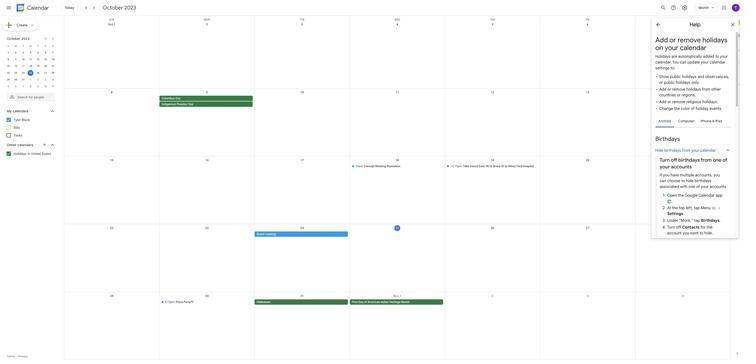 Task type: locate. For each thing, give the bounding box(es) containing it.
0 horizontal spatial 6
[[15, 85, 16, 88]]

pizza
[[176, 301, 183, 305]]

1 horizontal spatial 11
[[52, 85, 54, 88]]

day for first
[[358, 301, 363, 305]]

0 horizontal spatial 27
[[44, 72, 47, 74]]

1 vertical spatial 15
[[110, 159, 114, 162]]

19 up 12:13pm take transit from 9616 brace st to henry ford hospital
[[491, 159, 494, 162]]

1 horizontal spatial t
[[37, 45, 39, 47]]

1 vertical spatial 20
[[586, 159, 589, 162]]

0 horizontal spatial t
[[22, 45, 24, 47]]

0 horizontal spatial 25
[[29, 72, 32, 74]]

0 vertical spatial 28
[[52, 72, 54, 74]]

row
[[64, 16, 730, 21], [64, 21, 730, 89], [5, 43, 57, 49], [5, 49, 57, 56], [5, 56, 57, 63], [5, 63, 57, 70], [5, 70, 57, 77], [5, 77, 57, 83], [5, 83, 57, 90], [64, 89, 730, 157], [64, 157, 730, 225], [64, 225, 730, 293], [64, 293, 730, 361]]

29
[[7, 78, 10, 81], [110, 295, 114, 298]]

first day of american indian heritage month button
[[350, 300, 443, 306]]

1 vertical spatial 21
[[681, 159, 685, 162]]

october 2023 up sun
[[103, 4, 136, 11]]

1 horizontal spatial 13
[[586, 91, 589, 94]]

0 vertical spatial 30
[[14, 78, 17, 81]]

6
[[587, 23, 589, 26], [45, 51, 46, 54], [15, 85, 16, 88]]

12 for sun
[[491, 91, 494, 94]]

14 element
[[50, 57, 56, 63]]

12
[[37, 58, 39, 61], [491, 91, 494, 94]]

1 vertical spatial october
[[7, 37, 21, 41]]

1 horizontal spatial 16
[[205, 159, 209, 162]]

2 horizontal spatial 11
[[396, 91, 399, 94]]

first day of american indian heritage month
[[352, 301, 410, 305]]

october 2023 grid
[[5, 43, 57, 90]]

17 inside row group
[[22, 65, 25, 68]]

0 horizontal spatial 28
[[52, 72, 54, 74]]

october up sun
[[103, 4, 123, 11]]

0 vertical spatial 14
[[52, 58, 54, 61]]

16
[[14, 65, 17, 68], [205, 159, 209, 162]]

0 vertical spatial 17
[[22, 65, 25, 68]]

0 horizontal spatial 29
[[7, 78, 10, 81]]

18
[[29, 65, 32, 68], [396, 159, 399, 162]]

1 vertical spatial 18
[[396, 159, 399, 162]]

15 inside 15 "element"
[[7, 65, 10, 68]]

2 vertical spatial 9
[[206, 91, 208, 94]]

25, today element
[[28, 70, 34, 76]]

1 horizontal spatial month
[[699, 6, 709, 10]]

20 inside grid
[[586, 159, 589, 162]]

30 inside grid
[[205, 295, 209, 298]]

1 vertical spatial 25
[[396, 227, 399, 230]]

today button
[[62, 2, 77, 14]]

14 for october 2023
[[52, 58, 54, 61]]

october 2023 up m
[[7, 37, 29, 41]]

calendars up tyler black
[[13, 109, 28, 114]]

24 inside grid
[[300, 227, 304, 230]]

14 inside row group
[[52, 58, 54, 61]]

14 for sun
[[681, 91, 685, 94]]

7 inside november 7 element
[[23, 85, 24, 88]]

5:15pm
[[165, 301, 175, 305]]

cell
[[64, 96, 159, 108], [159, 96, 255, 108], [255, 96, 350, 108], [445, 96, 540, 108], [540, 96, 635, 108], [635, 96, 730, 108], [64, 164, 159, 170], [159, 164, 255, 170], [255, 164, 350, 170], [540, 164, 635, 170], [635, 164, 730, 170], [64, 232, 159, 238], [159, 232, 255, 238], [350, 232, 445, 238], [445, 232, 540, 238], [540, 232, 635, 238], [635, 232, 730, 238], [64, 300, 159, 306], [445, 300, 540, 306], [540, 300, 635, 306], [635, 300, 730, 306]]

23
[[14, 72, 17, 74], [205, 227, 209, 230]]

12:13pm
[[450, 165, 462, 168]]

row group
[[5, 49, 57, 90]]

1 horizontal spatial 8
[[30, 85, 31, 88]]

15
[[7, 65, 10, 68], [110, 159, 114, 162]]

halloween
[[257, 301, 270, 305]]

19 down 12 element
[[37, 65, 39, 68]]

28
[[52, 72, 54, 74], [681, 227, 685, 230]]

24 up board meeting button
[[300, 227, 304, 230]]

0 vertical spatial 5
[[492, 23, 493, 26]]

november 10 element
[[43, 84, 48, 90]]

0 vertical spatial day
[[176, 97, 180, 100]]

day left "of"
[[358, 301, 363, 305]]

grid
[[64, 16, 730, 361]]

to
[[505, 165, 507, 168]]

1 horizontal spatial 30
[[205, 295, 209, 298]]

20
[[44, 65, 47, 68], [586, 159, 589, 162]]

other calendars button
[[1, 141, 60, 149]]

2 vertical spatial day
[[358, 301, 363, 305]]

7 down 31 'element'
[[23, 85, 24, 88]]

month button
[[695, 2, 717, 14]]

1 horizontal spatial s
[[52, 45, 54, 47]]

13 inside grid
[[586, 91, 589, 94]]

0 horizontal spatial 14
[[52, 58, 54, 61]]

18 up promotion
[[396, 159, 399, 162]]

1 horizontal spatial 24
[[300, 227, 304, 230]]

take
[[463, 165, 469, 168]]

30 element
[[13, 77, 19, 83]]

0 horizontal spatial 12
[[37, 58, 39, 61]]

0 vertical spatial 7
[[52, 51, 54, 54]]

today
[[65, 6, 74, 10]]

0 vertical spatial 29
[[7, 78, 10, 81]]

22 inside 'october 2023' 'grid'
[[7, 72, 10, 74]]

22
[[7, 72, 10, 74], [110, 227, 114, 230]]

1 horizontal spatial 12
[[491, 91, 494, 94]]

privacy link
[[18, 356, 28, 359]]

31 down 24 element
[[22, 78, 25, 81]]

9 down the november 2 element
[[37, 85, 39, 88]]

1 horizontal spatial 25
[[396, 227, 399, 230]]

29 element
[[5, 77, 11, 83]]

10am
[[355, 165, 363, 168]]

31 up halloween button
[[300, 295, 304, 298]]

2 vertical spatial 11
[[396, 91, 399, 94]]

0 vertical spatial month
[[699, 6, 709, 10]]

november 2 element
[[35, 77, 41, 83]]

19 element
[[35, 63, 41, 69]]

20 element
[[43, 63, 48, 69]]

0 vertical spatial 6
[[587, 23, 589, 26]]

0 vertical spatial 26
[[37, 72, 39, 74]]

sun
[[109, 18, 114, 21]]

1 vertical spatial 11
[[52, 85, 54, 88]]

0 vertical spatial 12
[[37, 58, 39, 61]]

20 inside row group
[[44, 65, 47, 68]]

month right settings menu "icon"
[[699, 6, 709, 10]]

31 inside 'element'
[[22, 78, 25, 81]]

1 horizontal spatial 9
[[37, 85, 39, 88]]

6 down f
[[45, 51, 46, 54]]

day right peoples'
[[188, 103, 193, 106]]

calendars
[[13, 109, 28, 114], [17, 143, 33, 148]]

11 inside grid
[[396, 91, 399, 94]]

18 inside row group
[[29, 65, 32, 68]]

0 vertical spatial 18
[[29, 65, 32, 68]]

6 down the fri
[[587, 23, 589, 26]]

2 vertical spatial 6
[[15, 85, 16, 88]]

0 horizontal spatial 8
[[8, 58, 9, 61]]

1 horizontal spatial 28
[[681, 227, 685, 230]]

1 vertical spatial 30
[[205, 295, 209, 298]]

2 vertical spatial 5
[[8, 85, 9, 88]]

cell containing columbus day
[[159, 96, 255, 108]]

17 element
[[20, 63, 26, 69]]

7 up 14 element
[[52, 51, 54, 54]]

1 vertical spatial day
[[188, 103, 193, 106]]

14
[[52, 58, 54, 61], [681, 91, 685, 94]]

0 vertical spatial october
[[103, 4, 123, 11]]

9 up 16 element
[[15, 58, 16, 61]]

0 vertical spatial 13
[[44, 58, 47, 61]]

1 right the oct
[[114, 23, 115, 26]]

1 horizontal spatial 2023
[[124, 4, 136, 11]]

31 for 1
[[22, 78, 25, 81]]

day inside button
[[358, 301, 363, 305]]

11 for october 2023
[[29, 58, 32, 61]]

2
[[206, 23, 208, 26], [15, 51, 16, 54], [37, 78, 39, 81], [492, 295, 493, 298]]

25 cell
[[27, 70, 34, 77]]

0 horizontal spatial month
[[401, 301, 410, 305]]

26 inside row group
[[37, 72, 39, 74]]

american
[[367, 301, 380, 305]]

other
[[7, 143, 17, 148]]

7
[[52, 51, 54, 54], [23, 85, 24, 88]]

6 for 1
[[45, 51, 46, 54]]

29 for nov 1
[[110, 295, 114, 298]]

10 for sun
[[300, 91, 304, 94]]

12 element
[[35, 57, 41, 63]]

8
[[8, 58, 9, 61], [30, 85, 31, 88], [111, 91, 113, 94]]

transit
[[470, 165, 478, 168]]

oct
[[108, 23, 113, 26]]

1 vertical spatial 22
[[110, 227, 114, 230]]

holidays in united states
[[14, 152, 51, 156]]

indigenous
[[162, 103, 176, 106]]

s right f
[[52, 45, 54, 47]]

0 vertical spatial 24
[[22, 72, 25, 74]]

2 horizontal spatial 6
[[587, 23, 589, 26]]

0 horizontal spatial 26
[[37, 72, 39, 74]]

support image
[[671, 5, 676, 11]]

12:13pm take transit from 9616 brace st to henry ford hospital
[[450, 165, 534, 168]]

november 3 element
[[43, 77, 48, 83]]

row containing oct 1
[[64, 21, 730, 89]]

18 down the 11 element
[[29, 65, 32, 68]]

calendars for my calendars
[[13, 109, 28, 114]]

2 horizontal spatial 10
[[300, 91, 304, 94]]

0 horizontal spatial 19
[[37, 65, 39, 68]]

2 horizontal spatial day
[[358, 301, 363, 305]]

1 vertical spatial 9
[[37, 85, 39, 88]]

november 5 element
[[5, 84, 11, 90]]

1 horizontal spatial october 2023
[[103, 4, 136, 11]]

1 horizontal spatial 31
[[300, 295, 304, 298]]

10 for october 2023
[[22, 58, 25, 61]]

22 element
[[5, 70, 11, 76]]

30
[[14, 78, 17, 81], [205, 295, 209, 298]]

11 for sun
[[396, 91, 399, 94]]

0 vertical spatial 10
[[22, 58, 25, 61]]

1 vertical spatial 10
[[44, 85, 47, 88]]

2 s from the left
[[52, 45, 54, 47]]

calendar
[[27, 4, 49, 11]]

day up peoples'
[[176, 97, 180, 100]]

17 inside grid
[[300, 159, 304, 162]]

t
[[22, 45, 24, 47], [37, 45, 39, 47]]

1 horizontal spatial 7
[[52, 51, 54, 54]]

1 vertical spatial 13
[[586, 91, 589, 94]]

november 7 element
[[20, 84, 26, 90]]

9 inside row
[[37, 85, 39, 88]]

terms
[[7, 356, 15, 359]]

10am concept meeting promotion
[[355, 165, 400, 168]]

1 vertical spatial 31
[[300, 295, 304, 298]]

10
[[22, 58, 25, 61], [44, 85, 47, 88], [300, 91, 304, 94]]

october
[[103, 4, 123, 11], [7, 37, 21, 41]]

3 inside november 3 element
[[45, 78, 46, 81]]

0 horizontal spatial 9
[[15, 58, 16, 61]]

grid containing oct 1
[[64, 16, 730, 361]]

4
[[396, 23, 398, 26], [30, 51, 31, 54], [52, 78, 54, 81], [682, 295, 684, 298]]

1 vertical spatial 6
[[45, 51, 46, 54]]

month inside button
[[401, 301, 410, 305]]

5
[[492, 23, 493, 26], [37, 51, 39, 54], [8, 85, 9, 88]]

0 horizontal spatial 7
[[23, 85, 24, 88]]

1 vertical spatial 5
[[37, 51, 39, 54]]

9
[[15, 58, 16, 61], [37, 85, 39, 88], [206, 91, 208, 94]]

2023
[[124, 4, 136, 11], [21, 37, 29, 41]]

t left f
[[37, 45, 39, 47]]

12 for october 2023
[[37, 58, 39, 61]]

5 down thu
[[492, 23, 493, 26]]

1 horizontal spatial 26
[[491, 227, 494, 230]]

13 for october 2023
[[44, 58, 47, 61]]

calendars up in
[[17, 143, 33, 148]]

30 inside row group
[[14, 78, 17, 81]]

tab list
[[731, 16, 744, 347]]

27
[[44, 72, 47, 74], [586, 227, 589, 230]]

month
[[699, 6, 709, 10], [401, 301, 410, 305]]

s left m
[[8, 45, 9, 47]]

21 element
[[50, 63, 56, 69]]

13 inside 13 element
[[44, 58, 47, 61]]

day
[[176, 97, 180, 100], [188, 103, 193, 106], [358, 301, 363, 305]]

0 vertical spatial 8
[[8, 58, 9, 61]]

None search field
[[0, 91, 60, 102]]

2 t from the left
[[37, 45, 39, 47]]

0 horizontal spatial 30
[[14, 78, 17, 81]]

8 for october 2023
[[8, 58, 9, 61]]

1 vertical spatial 19
[[491, 159, 494, 162]]

10 inside grid
[[300, 91, 304, 94]]

24
[[22, 72, 25, 74], [300, 227, 304, 230]]

12 inside row group
[[37, 58, 39, 61]]

calendar heading
[[26, 4, 49, 11]]

1 horizontal spatial 18
[[396, 159, 399, 162]]

5 down 29 "element"
[[8, 85, 9, 88]]

1 vertical spatial 23
[[205, 227, 209, 230]]

1 vertical spatial 24
[[300, 227, 304, 230]]

11
[[29, 58, 32, 61], [52, 85, 54, 88], [396, 91, 399, 94]]

other calendars
[[7, 143, 33, 148]]

10 element
[[20, 57, 26, 63]]

1 horizontal spatial 17
[[300, 159, 304, 162]]

9 up columbus day button
[[206, 91, 208, 94]]

1 vertical spatial 8
[[30, 85, 31, 88]]

31
[[22, 78, 25, 81], [300, 295, 304, 298]]

1 vertical spatial 29
[[110, 295, 114, 298]]

13 for sun
[[586, 91, 589, 94]]

0 vertical spatial 19
[[37, 65, 39, 68]]

1 horizontal spatial 14
[[681, 91, 685, 94]]

0 vertical spatial calendars
[[13, 109, 28, 114]]

17
[[22, 65, 25, 68], [300, 159, 304, 162]]

henry
[[508, 165, 516, 168]]

october up m
[[7, 37, 21, 41]]

m
[[15, 45, 17, 47]]

0 horizontal spatial october
[[7, 37, 21, 41]]

day for columbus
[[176, 97, 180, 100]]

1 vertical spatial 17
[[300, 159, 304, 162]]

0 horizontal spatial 24
[[22, 72, 25, 74]]

2 horizontal spatial 5
[[492, 23, 493, 26]]

my
[[7, 109, 12, 114]]

columbus day button
[[159, 96, 253, 101]]

1 horizontal spatial 15
[[110, 159, 114, 162]]

5 up 12 element
[[37, 51, 39, 54]]

27 inside row group
[[44, 72, 47, 74]]

29 for 1
[[7, 78, 10, 81]]

3
[[301, 23, 303, 26], [23, 51, 24, 54], [45, 78, 46, 81], [587, 295, 589, 298]]

t left the w
[[22, 45, 24, 47]]

0 horizontal spatial 20
[[44, 65, 47, 68]]

6 down 30 element
[[15, 85, 16, 88]]

october 2023
[[103, 4, 136, 11], [7, 37, 29, 41]]

month inside popup button
[[699, 6, 709, 10]]

0 vertical spatial 15
[[7, 65, 10, 68]]

1 vertical spatial calendars
[[17, 143, 33, 148]]

november 8 element
[[28, 84, 34, 90]]

16 inside row group
[[14, 65, 17, 68]]

13
[[44, 58, 47, 61], [586, 91, 589, 94]]

from
[[479, 165, 485, 168]]

month down nov 1
[[401, 301, 410, 305]]

24 down 17 element
[[22, 72, 25, 74]]

5 for 1
[[37, 51, 39, 54]]

25
[[29, 72, 32, 74], [396, 227, 399, 230]]

0 vertical spatial 21
[[52, 65, 54, 68]]

0 vertical spatial 31
[[22, 78, 25, 81]]

29 inside "element"
[[7, 78, 10, 81]]

black
[[22, 118, 30, 122]]

columbus
[[162, 97, 175, 100]]

concept
[[364, 165, 375, 168]]



Task type: describe. For each thing, give the bounding box(es) containing it.
31 element
[[20, 77, 26, 83]]

tyler
[[14, 118, 21, 122]]

first
[[352, 301, 358, 305]]

w
[[30, 45, 32, 47]]

halloween button
[[255, 300, 348, 306]]

board meeting
[[257, 233, 276, 236]]

16 element
[[13, 63, 19, 69]]

1 horizontal spatial 21
[[681, 159, 685, 162]]

columbus day indigenous peoples' day
[[162, 97, 193, 106]]

mon
[[204, 18, 210, 21]]

thu
[[490, 18, 495, 21]]

meeting
[[375, 165, 386, 168]]

terms link
[[7, 356, 15, 359]]

my calendars button
[[1, 108, 60, 115]]

november 6 element
[[13, 84, 19, 90]]

8 for sun
[[111, 91, 113, 94]]

november 1 element
[[28, 77, 34, 83]]

9616
[[486, 165, 492, 168]]

21 inside 21 element
[[52, 65, 54, 68]]

fri
[[586, 18, 590, 21]]

15 inside grid
[[110, 159, 114, 162]]

1 t from the left
[[22, 45, 24, 47]]

f
[[45, 45, 46, 47]]

heritage
[[389, 301, 401, 305]]

30 for 1
[[14, 78, 17, 81]]

Search for people text field
[[10, 93, 52, 102]]

24 inside row group
[[22, 72, 25, 74]]

25 inside cell
[[29, 72, 32, 74]]

13 element
[[43, 57, 48, 63]]

united
[[31, 152, 41, 156]]

28 element
[[50, 70, 56, 76]]

1 horizontal spatial 22
[[110, 227, 114, 230]]

1 horizontal spatial october
[[103, 4, 123, 11]]

28 inside 'october 2023' 'grid'
[[52, 72, 54, 74]]

1 vertical spatial 28
[[681, 227, 685, 230]]

1 s from the left
[[8, 45, 9, 47]]

privacy
[[18, 356, 28, 359]]

party!!!!
[[184, 301, 194, 305]]

my calendars
[[7, 109, 28, 114]]

add other calendars image
[[42, 143, 47, 148]]

row group containing 1
[[5, 49, 57, 90]]

board
[[257, 233, 264, 236]]

wed
[[395, 18, 400, 21]]

board meeting button
[[255, 232, 348, 237]]

indigenous peoples' day button
[[159, 102, 253, 107]]

brace
[[493, 165, 501, 168]]

terms – privacy
[[7, 356, 28, 359]]

31 for nov 1
[[300, 295, 304, 298]]

row containing sun
[[64, 16, 730, 21]]

30 for nov 1
[[205, 295, 209, 298]]

11 inside row
[[52, 85, 54, 88]]

promotion
[[387, 165, 400, 168]]

settings menu image
[[682, 5, 688, 11]]

meeting
[[265, 233, 276, 236]]

row containing 5
[[5, 83, 57, 90]]

main drawer image
[[6, 5, 12, 11]]

oct 1
[[108, 23, 115, 26]]

5 for oct 1
[[492, 23, 493, 26]]

nov
[[393, 295, 399, 298]]

1 horizontal spatial day
[[188, 103, 193, 106]]

november 11 element
[[50, 84, 56, 90]]

5:15pm pizza party!!!!
[[165, 301, 194, 305]]

9 for october 2023
[[15, 58, 16, 61]]

0 horizontal spatial october 2023
[[7, 37, 29, 41]]

23 element
[[13, 70, 19, 76]]

of
[[364, 301, 367, 305]]

1 horizontal spatial 23
[[205, 227, 209, 230]]

1 right nov
[[400, 295, 401, 298]]

27 element
[[43, 70, 48, 76]]

24 element
[[20, 70, 26, 76]]

states
[[42, 152, 51, 156]]

1 down 25, today element
[[30, 78, 31, 81]]

hospital
[[523, 165, 534, 168]]

9 for sun
[[206, 91, 208, 94]]

create
[[16, 23, 28, 27]]

create button
[[2, 19, 38, 31]]

10 inside row
[[44, 85, 47, 88]]

ford
[[516, 165, 522, 168]]

6 for oct 1
[[587, 23, 589, 26]]

calendar element
[[16, 3, 49, 14]]

bills
[[14, 126, 20, 130]]

indian
[[381, 301, 389, 305]]

sat column header
[[636, 16, 730, 21]]

26 element
[[35, 70, 41, 76]]

23 inside row group
[[14, 72, 17, 74]]

row containing s
[[5, 43, 57, 49]]

my calendars list
[[1, 116, 60, 140]]

peoples'
[[177, 103, 188, 106]]

0 vertical spatial october 2023
[[103, 4, 136, 11]]

1 horizontal spatial 19
[[491, 159, 494, 162]]

27 inside grid
[[586, 227, 589, 230]]

1 vertical spatial 2023
[[21, 37, 29, 41]]

sat
[[681, 18, 685, 21]]

19 inside 19 "element"
[[37, 65, 39, 68]]

november 9 element
[[35, 84, 41, 90]]

1 up 15 "element"
[[8, 51, 9, 54]]

calendars for other calendars
[[17, 143, 33, 148]]

november 4 element
[[50, 77, 56, 83]]

15 element
[[5, 63, 11, 69]]

0 vertical spatial 2023
[[124, 4, 136, 11]]

nov 1
[[393, 295, 401, 298]]

11 element
[[28, 57, 34, 63]]

16 inside grid
[[205, 159, 209, 162]]

tue
[[300, 18, 305, 21]]

st
[[501, 165, 504, 168]]

tyler black
[[14, 118, 30, 122]]

in
[[27, 152, 30, 156]]

–
[[16, 356, 18, 359]]

18 element
[[28, 63, 34, 69]]

row containing 1
[[5, 49, 57, 56]]

holidays
[[14, 152, 27, 156]]

5 inside november 5 element
[[8, 85, 9, 88]]

tasks
[[14, 134, 22, 138]]



Task type: vqa. For each thing, say whether or not it's contained in the screenshot.


